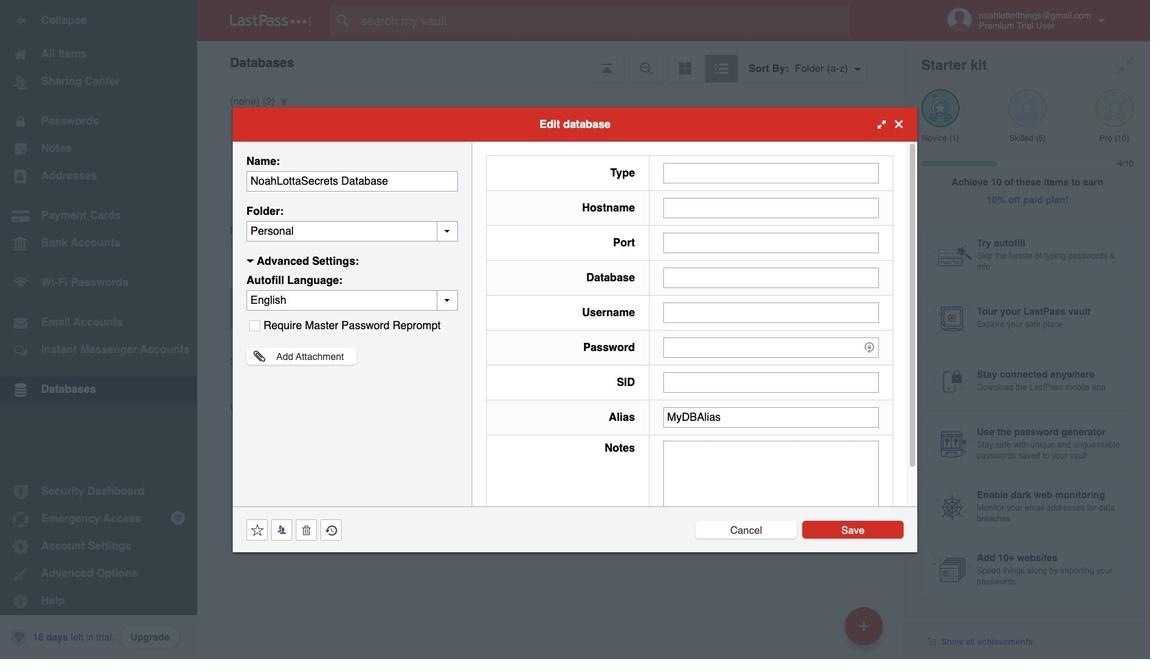 Task type: locate. For each thing, give the bounding box(es) containing it.
None text field
[[664, 163, 880, 183], [247, 171, 458, 191], [247, 221, 458, 241], [664, 233, 880, 253], [664, 302, 880, 323], [664, 372, 880, 393], [664, 441, 880, 526], [664, 163, 880, 183], [247, 171, 458, 191], [247, 221, 458, 241], [664, 233, 880, 253], [664, 302, 880, 323], [664, 372, 880, 393], [664, 441, 880, 526]]

None password field
[[664, 337, 880, 358]]

None text field
[[664, 198, 880, 218], [664, 268, 880, 288], [664, 407, 880, 428], [664, 198, 880, 218], [664, 268, 880, 288], [664, 407, 880, 428]]

lastpass image
[[230, 14, 311, 27]]

dialog
[[233, 107, 918, 552]]

new item navigation
[[841, 604, 892, 660]]



Task type: vqa. For each thing, say whether or not it's contained in the screenshot.
the search my deleted items text box
no



Task type: describe. For each thing, give the bounding box(es) containing it.
new item image
[[860, 622, 869, 631]]

Search search field
[[330, 5, 878, 36]]

vault options navigation
[[197, 41, 906, 82]]

search my vault text field
[[330, 5, 878, 36]]

main navigation navigation
[[0, 0, 197, 660]]



